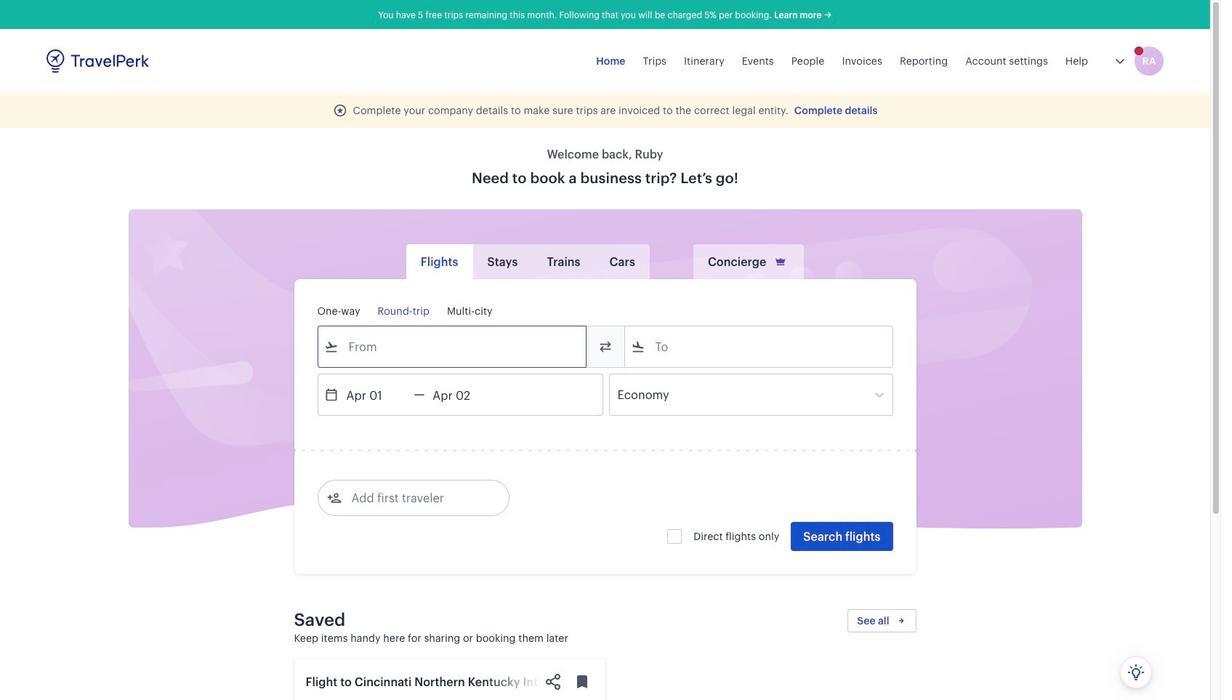 Task type: vqa. For each thing, say whether or not it's contained in the screenshot.
'Add traveler' search field
no



Task type: locate. For each thing, give the bounding box(es) containing it.
Return text field
[[425, 374, 500, 415]]



Task type: describe. For each thing, give the bounding box(es) containing it.
To search field
[[645, 335, 874, 358]]

Add first traveler search field
[[341, 486, 493, 510]]

Depart text field
[[338, 374, 414, 415]]

From search field
[[338, 335, 567, 358]]



